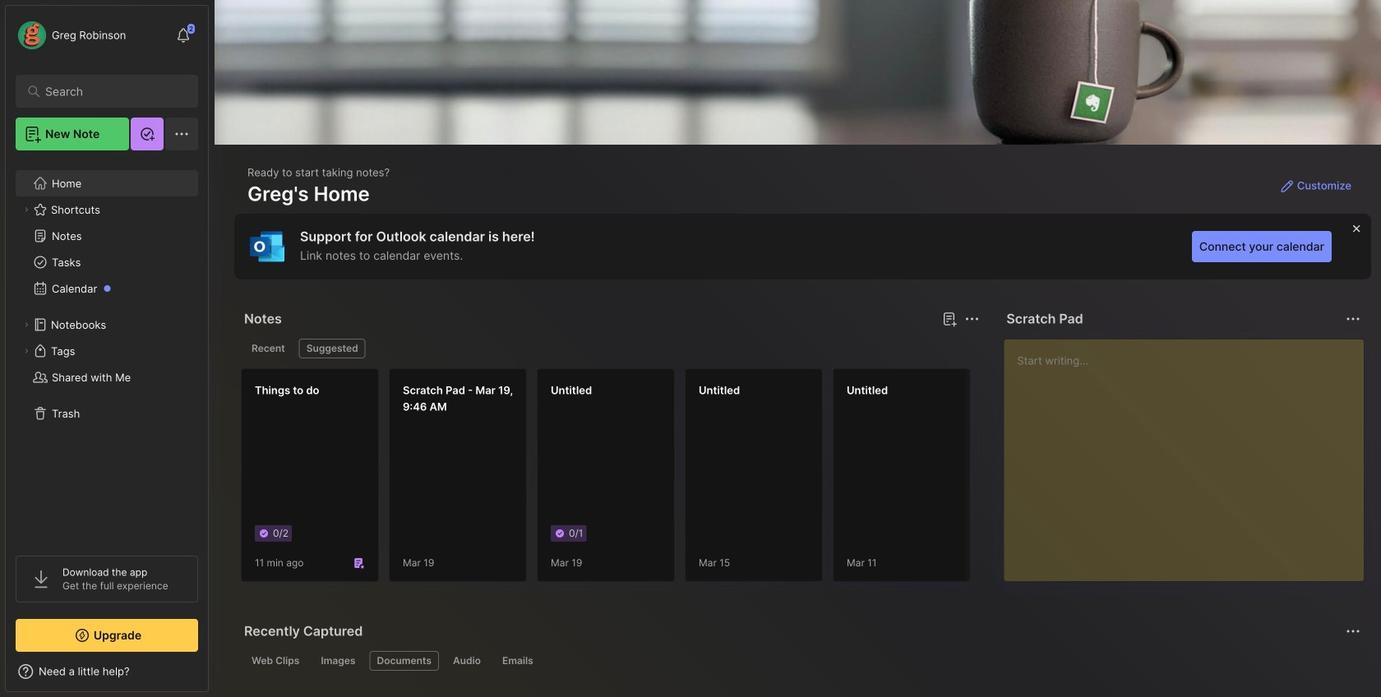 Task type: describe. For each thing, give the bounding box(es) containing it.
more actions image
[[1343, 309, 1363, 329]]

2 more actions field from the left
[[1342, 307, 1365, 330]]

expand notebooks image
[[21, 320, 31, 330]]

1 tab list from the top
[[244, 339, 977, 358]]

expand tags image
[[21, 346, 31, 356]]

click to collapse image
[[208, 667, 220, 686]]

2 tab list from the top
[[244, 651, 1358, 671]]



Task type: vqa. For each thing, say whether or not it's contained in the screenshot.
search field within the Main element
yes



Task type: locate. For each thing, give the bounding box(es) containing it.
WHAT'S NEW field
[[6, 658, 208, 685]]

row group
[[241, 368, 1381, 592]]

more actions image
[[962, 309, 982, 329]]

tab list
[[244, 339, 977, 358], [244, 651, 1358, 671]]

main element
[[0, 0, 214, 697]]

tree inside main element
[[6, 160, 208, 541]]

none search field inside main element
[[45, 81, 176, 101]]

Start writing… text field
[[1017, 340, 1363, 568]]

tab
[[244, 339, 292, 358], [299, 339, 366, 358], [244, 651, 307, 671], [313, 651, 363, 671], [370, 651, 439, 671], [446, 651, 488, 671], [495, 651, 541, 671]]

1 more actions field from the left
[[960, 307, 983, 330]]

1 horizontal spatial more actions field
[[1342, 307, 1365, 330]]

None search field
[[45, 81, 176, 101]]

1 vertical spatial tab list
[[244, 651, 1358, 671]]

Search text field
[[45, 84, 176, 99]]

0 vertical spatial tab list
[[244, 339, 977, 358]]

Account field
[[16, 19, 126, 52]]

0 horizontal spatial more actions field
[[960, 307, 983, 330]]

More actions field
[[960, 307, 983, 330], [1342, 307, 1365, 330]]

tree
[[6, 160, 208, 541]]



